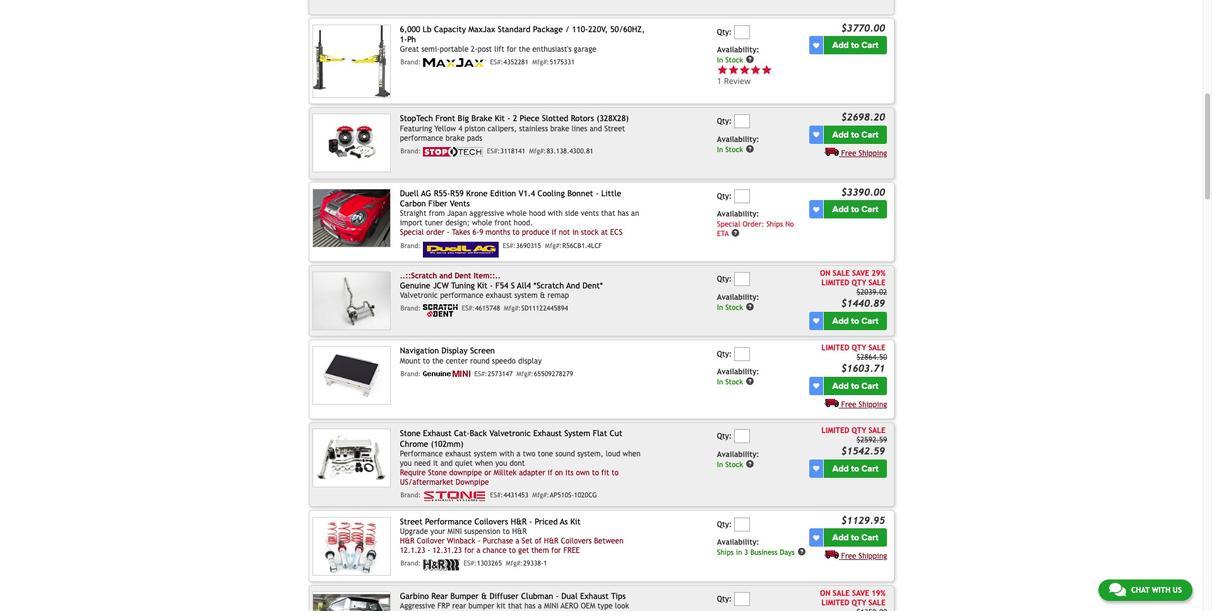 Task type: locate. For each thing, give the bounding box(es) containing it.
stone exhaust cat-back valvetronic exhaust system flat cut chrome (102mm) link
[[400, 429, 623, 449]]

1 horizontal spatial &
[[540, 291, 545, 300]]

frp
[[438, 602, 450, 611]]

brand: down mount
[[401, 370, 421, 378]]

None text field
[[734, 189, 750, 203], [734, 272, 750, 286], [734, 347, 750, 361], [734, 430, 750, 444], [734, 518, 750, 532], [734, 592, 750, 606], [734, 189, 750, 203], [734, 272, 750, 286], [734, 347, 750, 361], [734, 430, 750, 444], [734, 518, 750, 532], [734, 592, 750, 606]]

6 add to cart button from the top
[[824, 460, 887, 478]]

2 horizontal spatial exhaust
[[580, 592, 609, 601]]

1 sale from the top
[[833, 269, 850, 278]]

genuine mini - corporate logo image
[[423, 371, 471, 377]]

street inside stoptech front big brake kit - 2 piece slotted rotors (328x28) featuring yellow 4 piston calipers, stainless brake lines and street performance brake pads
[[605, 124, 625, 133]]

mfg#:
[[533, 58, 549, 66], [529, 147, 546, 155], [545, 242, 562, 249], [504, 305, 521, 312], [517, 370, 534, 378], [533, 491, 549, 499], [506, 560, 523, 567]]

cart down $1440.89
[[862, 315, 879, 326]]

qty: for navigation display screen
[[717, 350, 732, 358]]

add down $1129.95
[[833, 532, 849, 543]]

require
[[400, 469, 426, 477]]

performance
[[400, 450, 443, 459], [425, 517, 472, 526]]

mfg#: for as
[[506, 560, 523, 567]]

2 you from the left
[[496, 459, 507, 468]]

free shipping down $1603.71
[[841, 400, 887, 409]]

0 vertical spatial save
[[852, 269, 870, 278]]

2 availability: from the top
[[717, 135, 760, 144]]

1 horizontal spatial mini
[[544, 602, 559, 611]]

for down winback
[[464, 546, 474, 555]]

0 vertical spatial 1
[[717, 75, 722, 86]]

0 vertical spatial add to wish list image
[[813, 42, 820, 48]]

3 brand: from the top
[[401, 242, 421, 249]]

1 vertical spatial exhaust
[[445, 450, 472, 459]]

0 horizontal spatial has
[[525, 602, 536, 611]]

ships left '3'
[[717, 548, 734, 557]]

1 horizontal spatial has
[[618, 209, 629, 218]]

free down $1129.95
[[841, 552, 857, 561]]

1 vertical spatial mini
[[544, 602, 559, 611]]

6 brand: from the top
[[401, 491, 421, 499]]

in left '3'
[[736, 548, 742, 557]]

$2039.02
[[857, 288, 887, 297]]

3 limited from the top
[[822, 426, 850, 435]]

ecs
[[610, 228, 623, 237]]

add to wish list image
[[813, 132, 820, 138], [813, 383, 820, 389], [813, 466, 820, 472], [813, 535, 820, 541]]

mini inside "garbino rear bumper & diffuser clubman - dual exhaust tips aggressive frp rear bumper kit that has a mini aero oem type look"
[[544, 602, 559, 611]]

es#4431453 - ap510s-1020cg - stone exhaust cat-back valvetronic exhaust system flat cut chrome (102mm) - performance exhaust system with a two tone sound system, loud when you need it and quiet when you dont - stone exhaust - mini image
[[313, 429, 391, 488]]

4 add from the top
[[833, 315, 849, 326]]

the inside navigation display screen mount to the center round speedo display
[[432, 357, 444, 366]]

front
[[495, 219, 512, 228]]

0 vertical spatial that
[[601, 209, 616, 218]]

0 horizontal spatial for
[[464, 546, 474, 555]]

1 qty: from the top
[[717, 28, 732, 37]]

question sign image for little
[[731, 229, 740, 238]]

7 cart from the top
[[862, 532, 879, 543]]

1 vertical spatial if
[[548, 469, 553, 477]]

2-
[[471, 45, 478, 54]]

add to wish list image
[[813, 42, 820, 48], [813, 206, 820, 213], [813, 318, 820, 324]]

9
[[479, 228, 483, 237]]

dont
[[510, 459, 525, 468]]

if inside stone exhaust cat-back valvetronic exhaust system flat cut chrome (102mm) performance exhaust system with a two tone sound system, loud when you need it and quiet when you dont require stone downpipe or milltek adapter if on its own to fit to us/aftermarket downpipe
[[548, 469, 553, 477]]

None text field
[[734, 25, 750, 39], [734, 115, 750, 129], [734, 25, 750, 39], [734, 115, 750, 129]]

1-
[[400, 35, 407, 44]]

question sign image for s
[[746, 302, 754, 311]]

qty inside limited qty sale $2864.50 $1603.71
[[852, 344, 867, 353]]

7 add to cart button from the top
[[824, 529, 887, 547]]

valvetronic
[[400, 291, 438, 300], [490, 429, 531, 439]]

0 vertical spatial kit
[[495, 114, 505, 123]]

add for add to cart button corresponding to 1st add to wish list icon from the top of the page
[[833, 129, 849, 140]]

1 vertical spatial 1
[[544, 560, 547, 567]]

cart down $2698.20
[[862, 129, 879, 140]]

screen
[[470, 346, 495, 356]]

brand:
[[401, 58, 421, 66], [401, 147, 421, 155], [401, 242, 421, 249], [401, 305, 421, 312], [401, 370, 421, 378], [401, 491, 421, 499], [401, 560, 421, 567]]

2 save from the top
[[852, 589, 870, 598]]

3 shipping from the top
[[859, 552, 887, 561]]

on for on sale save 29% limited qty sale $2039.02 $1440.89
[[820, 269, 831, 278]]

performance down the tuning
[[440, 291, 484, 300]]

mini down clubman
[[544, 602, 559, 611]]

es#: for dent
[[462, 305, 475, 312]]

1 horizontal spatial stone
[[428, 469, 447, 477]]

1 horizontal spatial special
[[717, 220, 741, 229]]

and
[[590, 124, 602, 133], [440, 272, 453, 280], [441, 459, 453, 468]]

you up milltek
[[496, 459, 507, 468]]

1 stock from the top
[[726, 55, 743, 64]]

the down 'navigation display screen' link
[[432, 357, 444, 366]]

availability: for street performance coilovers h&r - priced as kit
[[717, 538, 760, 547]]

8 qty: from the top
[[717, 595, 732, 604]]

stainless
[[519, 124, 548, 133]]

free for $1129.95
[[841, 552, 857, 561]]

50/60hz,
[[611, 24, 645, 34]]

kit inside 'scratch and dent item genuine jcw tuning kit - f54 s all4 *scratch and dent* valvetronic performance exhaust system & remap'
[[478, 281, 488, 291]]

mfg#: for center
[[517, 370, 534, 378]]

5 availability: from the top
[[717, 367, 760, 376]]

calipers,
[[488, 124, 517, 133]]

1 limited from the top
[[822, 278, 850, 287]]

0 horizontal spatial street
[[400, 517, 423, 526]]

street down (328x28)
[[605, 124, 625, 133]]

on left the 19% on the bottom right of page
[[820, 589, 831, 598]]

4 stock from the top
[[726, 377, 743, 386]]

piston
[[465, 124, 485, 133]]

cut
[[610, 429, 623, 439]]

3 add from the top
[[833, 204, 849, 215]]

item
[[474, 272, 490, 280]]

0 vertical spatial shipping
[[859, 149, 887, 158]]

qty: for stoptech front big brake kit - 2 piece slotted rotors (328x28)
[[717, 117, 732, 126]]

1 horizontal spatial kit
[[495, 114, 505, 123]]

the up es#: 4352281 mfg#: 5175331
[[519, 45, 530, 54]]

es#3557773 - gar-r55-004 - garbino rear bumper & diffuser clubman - dual exhaust tips  - aggressive frp rear bumper kit that has a mini aero oem type look - garbino - mini image
[[313, 592, 391, 611]]

maxjax
[[469, 24, 495, 34]]

and inside 'scratch and dent item genuine jcw tuning kit - f54 s all4 *scratch and dent* valvetronic performance exhaust system & remap'
[[440, 272, 453, 280]]

chrome
[[400, 439, 428, 449]]

add to cart button for 2nd add to wish list icon from the bottom of the page
[[824, 460, 887, 478]]

1 horizontal spatial valvetronic
[[490, 429, 531, 439]]

1 vertical spatial stone
[[428, 469, 447, 477]]

1 vertical spatial with
[[499, 450, 514, 459]]

qty: for street performance coilovers h&r - priced as kit
[[717, 520, 732, 529]]

5 availability: in stock from the top
[[717, 450, 760, 469]]

$2592.59
[[857, 436, 887, 445]]

0 vertical spatial exhaust
[[486, 291, 512, 300]]

in inside duell ag r55-r59 krone edition v1.4 cooling bonnet - little carbon fiber vents straight from japan aggressive whole hood with side vents that has an import tuner design; whole front hood. special order - takes 6-9 months to produce if not in stock at ecs
[[573, 228, 579, 237]]

sale inside on sale save 19% limited qty sale
[[833, 589, 850, 598]]

add for add to cart button corresponding to 2nd add to wish list icon from the bottom of the page
[[833, 463, 849, 474]]

produce
[[522, 228, 550, 237]]

add to cart button for add to wish list image for $3770.00
[[824, 36, 887, 54]]

es#: for r55-
[[503, 242, 516, 249]]

stone up chrome
[[400, 429, 421, 439]]

add to cart button down $1603.71
[[824, 377, 887, 395]]

in
[[717, 55, 723, 64], [717, 145, 723, 154], [717, 303, 723, 311], [717, 377, 723, 386], [717, 460, 723, 469]]

sale left the 19% on the bottom right of page
[[833, 589, 850, 598]]

2 sale from the top
[[869, 344, 886, 353]]

add up free shipping icon at top right
[[833, 129, 849, 140]]

3 free from the top
[[841, 552, 857, 561]]

4 availability: in stock from the top
[[717, 367, 760, 386]]

system
[[515, 291, 538, 300], [474, 450, 497, 459]]

1 horizontal spatial that
[[601, 209, 616, 218]]

add to cart down $1603.71
[[833, 381, 879, 392]]

es#: for coilovers
[[464, 560, 477, 567]]

0 vertical spatial brake
[[550, 124, 570, 133]]

street up "upgrade"
[[400, 517, 423, 526]]

navigation
[[400, 346, 439, 356]]

/
[[566, 24, 570, 34]]

brand: for navigation display screen
[[401, 370, 421, 378]]

cart for 2nd add to wish list icon from the bottom of the page
[[862, 463, 879, 474]]

sale up $2592.59
[[869, 426, 886, 435]]

es#: down round
[[474, 370, 487, 378]]

kit inside street performance coilovers h&r - priced as kit upgrade your mini suspension to h&r h&r coilover winback - purchase a set of h&r coilovers between 12.1.23 - 12.31.23 for a chance to get them for free
[[571, 517, 581, 526]]

1 on from the top
[[820, 269, 831, 278]]

es#: down lift
[[490, 58, 503, 66]]

3 qty: from the top
[[717, 192, 732, 201]]

0 horizontal spatial that
[[508, 602, 522, 611]]

1 vertical spatial that
[[508, 602, 522, 611]]

save inside on sale save 29% limited qty sale $2039.02 $1440.89
[[852, 269, 870, 278]]

1 vertical spatial valvetronic
[[490, 429, 531, 439]]

kit for dent
[[478, 281, 488, 291]]

3 availability: in stock from the top
[[717, 293, 760, 311]]

0 vertical spatial system
[[515, 291, 538, 300]]

fit
[[602, 469, 610, 477]]

limited qty sale $2592.59 $1542.59
[[822, 426, 887, 457]]

add to cart button for 1st add to wish list icon from the top of the page
[[824, 126, 887, 144]]

performance up need
[[400, 450, 443, 459]]

if left not
[[552, 228, 557, 237]]

ap510s-
[[550, 491, 574, 499]]

0 vertical spatial with
[[548, 209, 563, 218]]

2 vertical spatial and
[[441, 459, 453, 468]]

0 vertical spatial has
[[618, 209, 629, 218]]

special down import
[[400, 228, 424, 237]]

3 add to wish list image from the top
[[813, 318, 820, 324]]

2 vertical spatial free shipping
[[841, 552, 887, 561]]

0 vertical spatial sale
[[833, 269, 850, 278]]

es#: for screen
[[474, 370, 487, 378]]

2 sale from the top
[[833, 589, 850, 598]]

as
[[560, 517, 568, 526]]

1 save from the top
[[852, 269, 870, 278]]

1 free shipping from the top
[[841, 149, 887, 158]]

qty inside limited qty sale $2592.59 $1542.59
[[852, 426, 867, 435]]

add to cart down $1542.59
[[833, 463, 879, 474]]

4 add to wish list image from the top
[[813, 535, 820, 541]]

1 horizontal spatial system
[[515, 291, 538, 300]]

sale up $1440.89
[[833, 269, 850, 278]]

0 vertical spatial mini
[[448, 527, 462, 536]]

availability:
[[717, 46, 760, 54], [717, 135, 760, 144], [717, 210, 760, 219], [717, 293, 760, 302], [717, 367, 760, 376], [717, 450, 760, 459], [717, 538, 760, 547]]

4 sale from the top
[[869, 599, 886, 607]]

0 horizontal spatial star image
[[728, 65, 739, 76]]

0 horizontal spatial valvetronic
[[400, 291, 438, 300]]

3690315
[[516, 242, 541, 249]]

stone exhaust cat-back valvetronic exhaust system flat cut chrome (102mm) performance exhaust system with a two tone sound system, loud when you need it and quiet when you dont require stone downpipe or milltek adapter if on its own to fit to us/aftermarket downpipe
[[400, 429, 641, 487]]

performance down featuring
[[400, 134, 443, 143]]

1 vertical spatial free
[[841, 400, 857, 409]]

on inside on sale save 29% limited qty sale $2039.02 $1440.89
[[820, 269, 831, 278]]

2 free from the top
[[841, 400, 857, 409]]

add to cart down $3770.00
[[833, 40, 879, 51]]

free shipping for $1129.95
[[841, 552, 887, 561]]

mfg#: left ap510s-
[[533, 491, 549, 499]]

ships inside availability: ships in 3 business days
[[717, 548, 734, 557]]

has inside "garbino rear bumper & diffuser clubman - dual exhaust tips aggressive frp rear bumper kit that has a mini aero oem type look"
[[525, 602, 536, 611]]

3 stock from the top
[[726, 303, 743, 311]]

sale up $2864.50
[[869, 344, 886, 353]]

4615748
[[475, 305, 500, 312]]

kit inside stoptech front big brake kit - 2 piece slotted rotors (328x28) featuring yellow 4 piston calipers, stainless brake lines and street performance brake pads
[[495, 114, 505, 123]]

qty: for garbino rear bumper & diffuser clubman - dual exhaust tips
[[717, 595, 732, 604]]

brand: down the "12.1.23" on the left bottom
[[401, 560, 421, 567]]

0 horizontal spatial system
[[474, 450, 497, 459]]

availability: inside availability: special order: ships no eta
[[717, 210, 760, 219]]

0 vertical spatial whole
[[507, 209, 527, 218]]

1 vertical spatial brake
[[446, 134, 465, 143]]

1 horizontal spatial star image
[[762, 65, 773, 76]]

import
[[400, 219, 423, 228]]

and right lines
[[590, 124, 602, 133]]

es#: down months
[[503, 242, 516, 249]]

es#: 4352281 mfg#: 5175331
[[490, 58, 575, 66]]

for
[[507, 45, 517, 54], [464, 546, 474, 555], [551, 546, 561, 555]]

4 qty: from the top
[[717, 275, 732, 284]]

cart down $1129.95
[[862, 532, 879, 543]]

limited inside limited qty sale $2864.50 $1603.71
[[822, 344, 850, 353]]

sale for on sale save 29% limited qty sale $2039.02 $1440.89
[[833, 269, 850, 278]]

3 cart from the top
[[862, 204, 879, 215]]

2 vertical spatial with
[[1152, 586, 1171, 595]]

performance inside stoptech front big brake kit - 2 piece slotted rotors (328x28) featuring yellow 4 piston calipers, stainless brake lines and street performance brake pads
[[400, 134, 443, 143]]

3 star image from the left
[[750, 65, 762, 76]]

coilovers
[[475, 517, 508, 526], [561, 537, 592, 546]]

star image
[[717, 65, 728, 76], [739, 65, 750, 76], [750, 65, 762, 76]]

brand: down "us/aftermarket"
[[401, 491, 421, 499]]

2 add to wish list image from the top
[[813, 206, 820, 213]]

in inside availability: ships in 3 business days
[[736, 548, 742, 557]]

5 brand: from the top
[[401, 370, 421, 378]]

0 horizontal spatial with
[[499, 450, 514, 459]]

2 brand: from the top
[[401, 147, 421, 155]]

brake down slotted
[[550, 124, 570, 133]]

qty: for 6,000 lb capacity maxjax standard package / 110-220v, 50/60hz, 1-ph
[[717, 28, 732, 37]]

question sign image
[[746, 55, 754, 64], [746, 145, 754, 153], [746, 377, 754, 386], [746, 460, 754, 469], [797, 548, 806, 556]]

brand: for scratch and dent item
[[401, 305, 421, 312]]

- down suspension
[[478, 537, 481, 546]]

6,000 lb capacity maxjax standard package / 110-220v, 50/60hz, 1-ph great semi-portable 2-post lift for the enthusiast's garage
[[400, 24, 645, 54]]

to inside duell ag r55-r59 krone edition v1.4 cooling bonnet - little carbon fiber vents straight from japan aggressive whole hood with side vents that has an import tuner design; whole front hood. special order - takes 6-9 months to produce if not in stock at ecs
[[513, 228, 520, 237]]

that
[[601, 209, 616, 218], [508, 602, 522, 611]]

that right vents
[[601, 209, 616, 218]]

mfg#: down enthusiast's
[[533, 58, 549, 66]]

brand: down import
[[401, 242, 421, 249]]

mfg#: for tuning
[[504, 305, 521, 312]]

performance up your
[[425, 517, 472, 526]]

es#2573147 - 65509278279 - navigation display screen - mount to the center round speedo display - genuine mini - mini image
[[313, 346, 391, 405]]

two
[[523, 450, 536, 459]]

6 cart from the top
[[862, 463, 879, 474]]

lb
[[423, 24, 432, 34]]

add to cart button for add to wish list image for $3390.00
[[824, 200, 887, 219]]

0 horizontal spatial exhaust
[[445, 450, 472, 459]]

0 vertical spatial when
[[623, 450, 641, 459]]

4 in from the top
[[717, 377, 723, 386]]

2 qty: from the top
[[717, 117, 732, 126]]

sale
[[833, 269, 850, 278], [833, 589, 850, 598]]

free shipping for $2698.20
[[841, 149, 887, 158]]

display
[[442, 346, 468, 356]]

1 vertical spatial on
[[820, 589, 831, 598]]

question sign image for street performance coilovers h&r - priced as kit
[[797, 548, 806, 556]]

2 shipping from the top
[[859, 400, 887, 409]]

0 vertical spatial ships
[[767, 220, 783, 229]]

1 vertical spatial performance
[[440, 291, 484, 300]]

free shipping image
[[825, 147, 839, 156]]

1 vertical spatial &
[[481, 592, 487, 601]]

7 brand: from the top
[[401, 560, 421, 567]]

whole
[[507, 209, 527, 218], [472, 219, 492, 228]]

and right it on the left of the page
[[441, 459, 453, 468]]

1 cart from the top
[[862, 40, 879, 51]]

sale inside on sale save 29% limited qty sale $2039.02 $1440.89
[[833, 269, 850, 278]]

suspension
[[464, 527, 501, 536]]

5 cart from the top
[[862, 381, 879, 392]]

and up jcw
[[440, 272, 453, 280]]

mini inside street performance coilovers h&r - priced as kit upgrade your mini suspension to h&r h&r coilover winback - purchase a set of h&r coilovers between 12.1.23 - 12.31.23 for a chance to get them for free
[[448, 527, 462, 536]]

add to cart button down $3390.00
[[824, 200, 887, 219]]

cart for add to wish list image for $3390.00
[[862, 204, 879, 215]]

shipping down $2698.20
[[859, 149, 887, 158]]

1 horizontal spatial exhaust
[[486, 291, 512, 300]]

0 horizontal spatial when
[[475, 459, 493, 468]]

1 add to cart from the top
[[833, 40, 879, 51]]

star image
[[728, 65, 739, 76], [762, 65, 773, 76]]

1 review
[[717, 75, 751, 86]]

kit up the calipers,
[[495, 114, 505, 123]]

1 shipping from the top
[[859, 149, 887, 158]]

a inside stone exhaust cat-back valvetronic exhaust system flat cut chrome (102mm) performance exhaust system with a two tone sound system, loud when you need it and quiet when you dont require stone downpipe or milltek adapter if on its own to fit to us/aftermarket downpipe
[[517, 450, 521, 459]]

cart down $1603.71
[[862, 381, 879, 392]]

add to cart button for first add to wish list icon from the bottom of the page
[[824, 529, 887, 547]]

system inside 'scratch and dent item genuine jcw tuning kit - f54 s all4 *scratch and dent* valvetronic performance exhaust system & remap'
[[515, 291, 538, 300]]

6 add from the top
[[833, 463, 849, 474]]

1 add from the top
[[833, 40, 849, 51]]

the inside 6,000 lb capacity maxjax standard package / 110-220v, 50/60hz, 1-ph great semi-portable 2-post lift for the enthusiast's garage
[[519, 45, 530, 54]]

has left an
[[618, 209, 629, 218]]

availability: for stoptech front big brake kit - 2 piece slotted rotors (328x28)
[[717, 135, 760, 144]]

3 qty from the top
[[852, 426, 867, 435]]

0 horizontal spatial exhaust
[[423, 429, 452, 439]]

save for on sale save 29% limited qty sale $2039.02 $1440.89
[[852, 269, 870, 278]]

add to cart down $1129.95
[[833, 532, 879, 543]]

2 horizontal spatial kit
[[571, 517, 581, 526]]

add down $3770.00
[[833, 40, 849, 51]]

months
[[486, 228, 510, 237]]

street inside street performance coilovers h&r - priced as kit upgrade your mini suspension to h&r h&r coilover winback - purchase a set of h&r coilovers between 12.1.23 - 12.31.23 for a chance to get them for free
[[400, 517, 423, 526]]

0 vertical spatial stone
[[400, 429, 421, 439]]

valvetronic inside stone exhaust cat-back valvetronic exhaust system flat cut chrome (102mm) performance exhaust system with a two tone sound system, loud when you need it and quiet when you dont require stone downpipe or milltek adapter if on its own to fit to us/aftermarket downpipe
[[490, 429, 531, 439]]

enthusiast's
[[533, 45, 572, 54]]

priced
[[535, 517, 558, 526]]

5 qty: from the top
[[717, 350, 732, 358]]

2 in from the top
[[717, 145, 723, 154]]

add to cart
[[833, 40, 879, 51], [833, 129, 879, 140], [833, 204, 879, 215], [833, 315, 879, 326], [833, 381, 879, 392], [833, 463, 879, 474], [833, 532, 879, 543]]

exhaust up quiet
[[445, 450, 472, 459]]

5 add from the top
[[833, 381, 849, 392]]

in for $1603.71
[[717, 377, 723, 386]]

1 vertical spatial whole
[[472, 219, 492, 228]]

package
[[533, 24, 563, 34]]

free right free shipping icon at top right
[[841, 149, 857, 158]]

brand: for stone exhaust cat-back valvetronic exhaust system flat cut chrome (102mm)
[[401, 491, 421, 499]]

qty: for stone exhaust cat-back valvetronic exhaust system flat cut chrome (102mm)
[[717, 432, 732, 441]]

sale down 29%
[[869, 278, 886, 287]]

0 horizontal spatial the
[[432, 357, 444, 366]]

its
[[566, 469, 574, 477]]

1 horizontal spatial for
[[507, 45, 517, 54]]

stock for $1542.59
[[726, 460, 743, 469]]

1 horizontal spatial 1
[[717, 75, 722, 86]]

110-
[[572, 24, 588, 34]]

0 vertical spatial performance
[[400, 134, 443, 143]]

7 availability: from the top
[[717, 538, 760, 547]]

0 horizontal spatial coilovers
[[475, 517, 508, 526]]

7 add from the top
[[833, 532, 849, 543]]

1 vertical spatial sale
[[833, 589, 850, 598]]

availability: in stock for $1542.59
[[717, 450, 760, 469]]

you
[[400, 459, 412, 468], [496, 459, 507, 468]]

capacity
[[434, 24, 466, 34]]

mini up winback
[[448, 527, 462, 536]]

add to cart button down $1440.89
[[824, 312, 887, 330]]

to down $3390.00
[[851, 204, 859, 215]]

save inside on sale save 19% limited qty sale
[[852, 589, 870, 598]]

es#1303265 - 29338-1 - street performance coilovers h&r - priced as kit - upgrade your mini suspension to h&r - h&r - mini image
[[313, 517, 391, 576]]

2 cart from the top
[[862, 129, 879, 140]]

2 limited from the top
[[822, 344, 850, 353]]

5 stock from the top
[[726, 460, 743, 469]]

save left the 19% on the bottom right of page
[[852, 589, 870, 598]]

4 brand: from the top
[[401, 305, 421, 312]]

1 vertical spatial save
[[852, 589, 870, 598]]

in right not
[[573, 228, 579, 237]]

2 vertical spatial shipping
[[859, 552, 887, 561]]

1 vertical spatial shipping
[[859, 400, 887, 409]]

coilovers up suspension
[[475, 517, 508, 526]]

3 availability: from the top
[[717, 210, 760, 219]]

shipping for $2698.20
[[859, 149, 887, 158]]

1 vertical spatial performance
[[425, 517, 472, 526]]

2 vertical spatial free
[[841, 552, 857, 561]]

if
[[552, 228, 557, 237], [548, 469, 553, 477]]

on inside on sale save 19% limited qty sale
[[820, 589, 831, 598]]

if inside duell ag r55-r59 krone edition v1.4 cooling bonnet - little carbon fiber vents straight from japan aggressive whole hood with side vents that has an import tuner design; whole front hood. special order - takes 6-9 months to produce if not in stock at ecs
[[552, 228, 557, 237]]

0 horizontal spatial mini
[[448, 527, 462, 536]]

exhaust up tone
[[533, 429, 562, 439]]

and inside stoptech front big brake kit - 2 piece slotted rotors (328x28) featuring yellow 4 piston calipers, stainless brake lines and street performance brake pads
[[590, 124, 602, 133]]

1 horizontal spatial in
[[736, 548, 742, 557]]

4 availability: from the top
[[717, 293, 760, 302]]

question sign image
[[731, 229, 740, 238], [746, 302, 754, 311]]

1 vertical spatial street
[[400, 517, 423, 526]]

0 vertical spatial &
[[540, 291, 545, 300]]

kit down item
[[478, 281, 488, 291]]

stone down it on the left of the page
[[428, 469, 447, 477]]

qty inside on sale save 19% limited qty sale
[[852, 599, 867, 607]]

with inside stone exhaust cat-back valvetronic exhaust system flat cut chrome (102mm) performance exhaust system with a two tone sound system, loud when you need it and quiet when you dont require stone downpipe or milltek adapter if on its own to fit to us/aftermarket downpipe
[[499, 450, 514, 459]]

add to cart button down $2698.20
[[824, 126, 887, 144]]

- left f54
[[490, 281, 493, 291]]

that down garbino rear bumper & diffuser clubman - dual exhaust tips link
[[508, 602, 522, 611]]

1020cg
[[574, 491, 597, 499]]

1 vertical spatial free shipping image
[[825, 550, 839, 559]]

2 on from the top
[[820, 589, 831, 598]]

6 availability: from the top
[[717, 450, 760, 459]]

in for $1440.89
[[717, 303, 723, 311]]

1 add to wish list image from the top
[[813, 42, 820, 48]]

featuring
[[400, 124, 432, 133]]

*scratch
[[534, 281, 564, 291]]

qty:
[[717, 28, 732, 37], [717, 117, 732, 126], [717, 192, 732, 201], [717, 275, 732, 284], [717, 350, 732, 358], [717, 432, 732, 441], [717, 520, 732, 529], [717, 595, 732, 604]]

loud
[[606, 450, 621, 459]]

1 horizontal spatial whole
[[507, 209, 527, 218]]

free for $2698.20
[[841, 149, 857, 158]]

1 qty from the top
[[852, 278, 867, 287]]

free shipping image
[[825, 398, 839, 407], [825, 550, 839, 559]]

0 vertical spatial valvetronic
[[400, 291, 438, 300]]

5175331
[[550, 58, 575, 66]]

brand: down great
[[401, 58, 421, 66]]

3 add to cart button from the top
[[824, 200, 887, 219]]

5 add to cart button from the top
[[824, 377, 887, 395]]

2 vertical spatial kit
[[571, 517, 581, 526]]

add to cart down $1440.89
[[833, 315, 879, 326]]

1 brand: from the top
[[401, 58, 421, 66]]

cart
[[862, 40, 879, 51], [862, 129, 879, 140], [862, 204, 879, 215], [862, 315, 879, 326], [862, 381, 879, 392], [862, 463, 879, 474], [862, 532, 879, 543]]

0 vertical spatial if
[[552, 228, 557, 237]]

availability: inside availability: ships in 3 business days
[[717, 538, 760, 547]]

free shipping image up limited qty sale $2592.59 $1542.59
[[825, 398, 839, 407]]

2 add to cart button from the top
[[824, 126, 887, 144]]

exhaust up (102mm)
[[423, 429, 452, 439]]

1 vertical spatial system
[[474, 450, 497, 459]]

1 vertical spatial question sign image
[[746, 302, 754, 311]]

exhaust down f54
[[486, 291, 512, 300]]

0 horizontal spatial &
[[481, 592, 487, 601]]

4 cart from the top
[[862, 315, 879, 326]]

0 horizontal spatial special
[[400, 228, 424, 237]]

1 horizontal spatial the
[[519, 45, 530, 54]]

system,
[[578, 450, 604, 459]]

free shipping image right days
[[825, 550, 839, 559]]

sale inside on sale save 29% limited qty sale $2039.02 $1440.89
[[869, 278, 886, 287]]

5 in from the top
[[717, 460, 723, 469]]

availability: in stock for $1603.71
[[717, 367, 760, 386]]

83.138.4300.81
[[547, 147, 594, 155]]

brand: for street performance coilovers h&r - priced as kit
[[401, 560, 421, 567]]

type
[[598, 602, 613, 611]]

3 in from the top
[[717, 303, 723, 311]]

in for $1542.59
[[717, 460, 723, 469]]

system down all4
[[515, 291, 538, 300]]

limited inside on sale save 19% limited qty sale
[[822, 599, 850, 607]]

has inside duell ag r55-r59 krone edition v1.4 cooling bonnet - little carbon fiber vents straight from japan aggressive whole hood with side vents that has an import tuner design; whole front hood. special order - takes 6-9 months to produce if not in stock at ecs
[[618, 209, 629, 218]]

2 qty from the top
[[852, 344, 867, 353]]

save left 29%
[[852, 269, 870, 278]]

2 vertical spatial add to wish list image
[[813, 318, 820, 324]]

add down $1440.89
[[833, 315, 849, 326]]

& down *scratch
[[540, 291, 545, 300]]

stoptech front big brake kit - 2 piece slotted rotors (328x28) link
[[400, 114, 629, 123]]

no
[[786, 220, 794, 229]]

6 add to cart from the top
[[833, 463, 879, 474]]

- left dual
[[556, 592, 559, 601]]

4 add to cart button from the top
[[824, 312, 887, 330]]

0 vertical spatial free shipping
[[841, 149, 887, 158]]

1 availability: from the top
[[717, 46, 760, 54]]

to down $1542.59
[[851, 463, 859, 474]]

stock for $1603.71
[[726, 377, 743, 386]]

it
[[433, 459, 438, 468]]

1 vertical spatial and
[[440, 272, 453, 280]]

1 you from the left
[[400, 459, 412, 468]]

aggressive
[[400, 602, 435, 611]]

add to cart button down $3770.00
[[824, 36, 887, 54]]

es#: 3690315 mfg#: r56cb1.4lcf
[[503, 242, 602, 249]]

carbon
[[400, 199, 426, 208]]

availability: for scratch and dent item
[[717, 293, 760, 302]]

valvetronic up "two"
[[490, 429, 531, 439]]

1 free from the top
[[841, 149, 857, 158]]

availability: in stock for $1440.89
[[717, 293, 760, 311]]

2 add from the top
[[833, 129, 849, 140]]

2 star image from the left
[[739, 65, 750, 76]]

on left 29%
[[820, 269, 831, 278]]

&
[[540, 291, 545, 300], [481, 592, 487, 601]]

4 qty from the top
[[852, 599, 867, 607]]

for left free
[[551, 546, 561, 555]]

system inside stone exhaust cat-back valvetronic exhaust system flat cut chrome (102mm) performance exhaust system with a two tone sound system, loud when you need it and quiet when you dont require stone downpipe or milltek adapter if on its own to fit to us/aftermarket downpipe
[[474, 450, 497, 459]]

f54
[[496, 281, 509, 291]]

sd11122445894
[[521, 305, 568, 312]]

0 vertical spatial free shipping image
[[825, 398, 839, 407]]

cat-
[[454, 429, 470, 439]]

0 vertical spatial the
[[519, 45, 530, 54]]

7 qty: from the top
[[717, 520, 732, 529]]

free up limited qty sale $2592.59 $1542.59
[[841, 400, 857, 409]]

to right fit
[[612, 469, 619, 477]]

free shipping down $1129.95
[[841, 552, 887, 561]]

& inside 'scratch and dent item genuine jcw tuning kit - f54 s all4 *scratch and dent* valvetronic performance exhaust system & remap'
[[540, 291, 545, 300]]

cart down $3770.00
[[862, 40, 879, 51]]

0 vertical spatial and
[[590, 124, 602, 133]]

qty: for duell ag r55-r59 krone edition v1.4 cooling bonnet - little carbon fiber vents
[[717, 192, 732, 201]]

1 horizontal spatial street
[[605, 124, 625, 133]]

free shipping right free shipping icon at top right
[[841, 149, 887, 158]]

1 vertical spatial add to wish list image
[[813, 206, 820, 213]]

mfg#: down get
[[506, 560, 523, 567]]



Task type: vqa. For each thing, say whether or not it's contained in the screenshot.
third Set Name icon from the bottom
no



Task type: describe. For each thing, give the bounding box(es) containing it.
kit for coilovers
[[571, 517, 581, 526]]

jcw
[[433, 281, 449, 291]]

es#: for big
[[487, 147, 500, 155]]

6,000
[[400, 24, 420, 34]]

& inside "garbino rear bumper & diffuser clubman - dual exhaust tips aggressive frp rear bumper kit that has a mini aero oem type look"
[[481, 592, 487, 601]]

1 availability: in stock from the top
[[717, 46, 760, 64]]

remap
[[548, 291, 569, 300]]

sound
[[556, 450, 575, 459]]

speedo
[[492, 357, 516, 366]]

2 free shipping image from the top
[[825, 550, 839, 559]]

- inside "garbino rear bumper & diffuser clubman - dual exhaust tips aggressive frp rear bumper kit that has a mini aero oem type look"
[[556, 592, 559, 601]]

performance inside street performance coilovers h&r - priced as kit upgrade your mini suspension to h&r h&r coilover winback - purchase a set of h&r coilovers between 12.1.23 - 12.31.23 for a chance to get them for free
[[425, 517, 472, 526]]

to down $1440.89
[[851, 315, 859, 326]]

garbino rear bumper & diffuser clubman - dual exhaust tips aggressive frp rear bumper kit that has a mini aero oem type look
[[400, 592, 629, 611]]

es#4352281 - 5175331 - 6,000 lb capacity maxjax standard package / 110-220v, 50/60hz, 1-ph - great semi-portable 2-post lift for the enthusiast's garage - maxjax - audi bmw volkswagen mercedes benz mini porsche image
[[313, 24, 391, 98]]

to inside navigation display screen mount to the center round speedo display
[[423, 357, 430, 366]]

chance
[[483, 546, 507, 555]]

19%
[[872, 589, 886, 598]]

2 horizontal spatial for
[[551, 546, 561, 555]]

order
[[426, 228, 445, 237]]

cart for 1st add to wish list icon from the top of the page
[[862, 129, 879, 140]]

0 horizontal spatial whole
[[472, 219, 492, 228]]

adapter
[[519, 469, 546, 477]]

qty inside on sale save 29% limited qty sale $2039.02 $1440.89
[[852, 278, 867, 287]]

stone exhaust - corporate logo image
[[423, 491, 486, 501]]

$1129.95
[[841, 514, 885, 526]]

for inside 6,000 lb capacity maxjax standard package / 110-220v, 50/60hz, 1-ph great semi-portable 2-post lift for the enthusiast's garage
[[507, 45, 517, 54]]

2 add to cart from the top
[[833, 129, 879, 140]]

maxjax - corporate logo image
[[423, 58, 486, 67]]

question sign image for navigation display screen
[[746, 377, 754, 386]]

$3770.00
[[841, 22, 885, 33]]

them
[[532, 546, 549, 555]]

comments image
[[1110, 582, 1127, 597]]

hood.
[[514, 219, 533, 228]]

limited inside limited qty sale $2592.59 $1542.59
[[822, 426, 850, 435]]

sale for on sale save 19% limited qty sale
[[833, 589, 850, 598]]

kit
[[497, 602, 506, 611]]

add to wish list image for $3770.00
[[813, 42, 820, 48]]

valvetronic inside 'scratch and dent item genuine jcw tuning kit - f54 s all4 *scratch and dent* valvetronic performance exhaust system & remap'
[[400, 291, 438, 300]]

special inside duell ag r55-r59 krone edition v1.4 cooling bonnet - little carbon fiber vents straight from japan aggressive whole hood with side vents that has an import tuner design; whole front hood. special order - takes 6-9 months to produce if not in stock at ecs
[[400, 228, 424, 237]]

great
[[400, 45, 419, 54]]

brand: for duell ag r55-r59 krone edition v1.4 cooling bonnet - little carbon fiber vents
[[401, 242, 421, 249]]

piece
[[520, 114, 540, 123]]

edition
[[490, 189, 516, 198]]

duell
[[400, 189, 419, 198]]

0 horizontal spatial stone
[[400, 429, 421, 439]]

add for add to cart button for third add to wish list image
[[833, 315, 849, 326]]

order:
[[743, 220, 764, 229]]

12.31.23
[[433, 546, 462, 555]]

garbino
[[400, 592, 429, 601]]

japan
[[447, 209, 467, 218]]

add for add to cart button for first add to wish list icon from the bottom of the page
[[833, 532, 849, 543]]

ships inside availability: special order: ships no eta
[[767, 220, 783, 229]]

4 add to cart from the top
[[833, 315, 879, 326]]

mfg#: for v1.4
[[545, 242, 562, 249]]

street performance coilovers h&r - priced as kit upgrade your mini suspension to h&r h&r coilover winback - purchase a set of h&r coilovers between 12.1.23 - 12.31.23 for a chance to get them for free
[[400, 517, 624, 555]]

save for on sale save 19% limited qty sale
[[852, 589, 870, 598]]

mfg#: for /
[[533, 58, 549, 66]]

tone
[[538, 450, 553, 459]]

availability: for stone exhaust cat-back valvetronic exhaust system flat cut chrome (102mm)
[[717, 450, 760, 459]]

navigation display screen mount to the center round speedo display
[[400, 346, 542, 366]]

29338-
[[523, 560, 544, 567]]

3118141
[[500, 147, 526, 155]]

free
[[564, 546, 580, 555]]

1 horizontal spatial exhaust
[[533, 429, 562, 439]]

scratch & dent - corporate logo image
[[423, 305, 458, 317]]

h&r - corporate logo image
[[423, 560, 460, 571]]

0 horizontal spatial brake
[[446, 134, 465, 143]]

post
[[478, 45, 492, 54]]

- down "coilover" at the bottom of page
[[428, 546, 431, 555]]

chat with us
[[1132, 586, 1182, 595]]

add to cart button for third add to wish list image
[[824, 312, 887, 330]]

dent*
[[583, 281, 603, 291]]

4352281
[[504, 58, 529, 66]]

es#3690315 - r56cb1.4lcf - duell ag r55-r59 krone edition v1.4 cooling bonnet - little carbon fiber vents - straight from japan aggressive whole hood with side vents that has an import tuner design; whole front hood. - duell ag - mini image
[[313, 189, 391, 247]]

$2698.20
[[841, 111, 885, 123]]

bumper
[[469, 602, 495, 611]]

qty: for scratch and dent item
[[717, 275, 732, 284]]

vents
[[581, 209, 599, 218]]

display
[[518, 357, 542, 366]]

2 stock from the top
[[726, 145, 743, 154]]

1 1 review link from the top
[[717, 65, 807, 86]]

stoptech
[[400, 114, 433, 123]]

little
[[601, 189, 622, 198]]

oem
[[581, 602, 595, 611]]

downpipe
[[456, 478, 489, 487]]

mount
[[400, 357, 421, 366]]

lines
[[572, 124, 588, 133]]

es#: for cat-
[[490, 491, 503, 499]]

r59
[[450, 189, 464, 198]]

1 in from the top
[[717, 55, 723, 64]]

question sign image for stone exhaust cat-back valvetronic exhaust system flat cut chrome (102mm)
[[746, 460, 754, 469]]

exhaust inside 'scratch and dent item genuine jcw tuning kit - f54 s all4 *scratch and dent* valvetronic performance exhaust system & remap'
[[486, 291, 512, 300]]

2 star image from the left
[[762, 65, 773, 76]]

brand: for stoptech front big brake kit - 2 piece slotted rotors (328x28)
[[401, 147, 421, 155]]

limited inside on sale save 29% limited qty sale $2039.02 $1440.89
[[822, 278, 850, 287]]

back
[[470, 429, 487, 439]]

us/aftermarket
[[400, 478, 454, 487]]

lift
[[494, 45, 505, 54]]

add for add to cart button corresponding to add to wish list image for $3770.00
[[833, 40, 849, 51]]

add for add to wish list image for $3390.00 add to cart button
[[833, 204, 849, 215]]

with inside chat with us link
[[1152, 586, 1171, 595]]

- inside stoptech front big brake kit - 2 piece slotted rotors (328x28) featuring yellow 4 piston calipers, stainless brake lines and street performance brake pads
[[508, 114, 511, 123]]

review
[[724, 75, 751, 86]]

stock
[[581, 228, 599, 237]]

1 horizontal spatial when
[[623, 450, 641, 459]]

ph
[[407, 35, 416, 44]]

cart for third add to wish list image
[[862, 315, 879, 326]]

upgrade
[[400, 527, 428, 536]]

3 add to wish list image from the top
[[813, 466, 820, 472]]

front
[[436, 114, 455, 123]]

tuning
[[451, 281, 475, 291]]

standard
[[498, 24, 531, 34]]

to down $2698.20
[[851, 129, 859, 140]]

special inside availability: special order: ships no eta
[[717, 220, 741, 229]]

rear
[[432, 592, 448, 601]]

system
[[565, 429, 591, 439]]

to down $3770.00
[[851, 40, 859, 51]]

question sign image for stoptech front big brake kit - 2 piece slotted rotors (328x28)
[[746, 145, 754, 153]]

7 add to cart from the top
[[833, 532, 879, 543]]

0 vertical spatial coilovers
[[475, 517, 508, 526]]

that inside "garbino rear bumper & diffuser clubman - dual exhaust tips aggressive frp rear bumper kit that has a mini aero oem type look"
[[508, 602, 522, 611]]

5 add to cart from the top
[[833, 381, 879, 392]]

exhaust inside "garbino rear bumper & diffuser clubman - dual exhaust tips aggressive frp rear bumper kit that has a mini aero oem type look"
[[580, 592, 609, 601]]

need
[[414, 459, 431, 468]]

brand: for 6,000 lb capacity maxjax standard package / 110-220v, 50/60hz, 1-ph
[[401, 58, 421, 66]]

days
[[780, 548, 795, 557]]

hood
[[529, 209, 546, 218]]

performance inside stone exhaust cat-back valvetronic exhaust system flat cut chrome (102mm) performance exhaust system with a two tone sound system, loud when you need it and quiet when you dont require stone downpipe or milltek adapter if on its own to fit to us/aftermarket downpipe
[[400, 450, 443, 459]]

sale inside limited qty sale $2864.50 $1603.71
[[869, 344, 886, 353]]

1 star image from the left
[[717, 65, 728, 76]]

on sale save 19% limited qty sale
[[820, 589, 886, 607]]

es#3118141 - 83.138.4300.81 - stoptech front big brake kit - 2 piece slotted rotors (328x28)   - featuring yellow 4 piston calipers, stainless brake lines and street performance brake pads - stoptech - mini image
[[313, 114, 391, 173]]

add for add to cart button for third add to wish list icon from the bottom of the page
[[833, 381, 849, 392]]

- left priced
[[529, 517, 532, 526]]

fiber
[[429, 199, 448, 208]]

between
[[594, 537, 624, 546]]

mfg#: for system
[[533, 491, 549, 499]]

on
[[555, 469, 563, 477]]

portable
[[440, 45, 469, 54]]

- left 'takes'
[[447, 228, 450, 237]]

sale inside on sale save 19% limited qty sale
[[869, 599, 886, 607]]

exhaust inside stone exhaust cat-back valvetronic exhaust system flat cut chrome (102mm) performance exhaust system with a two tone sound system, loud when you need it and quiet when you dont require stone downpipe or milltek adapter if on its own to fit to us/aftermarket downpipe
[[445, 450, 472, 459]]

performance inside 'scratch and dent item genuine jcw tuning kit - f54 s all4 *scratch and dent* valvetronic performance exhaust system & remap'
[[440, 291, 484, 300]]

1 horizontal spatial brake
[[550, 124, 570, 133]]

4431453
[[504, 491, 529, 499]]

dent
[[455, 272, 471, 280]]

2573147
[[488, 370, 513, 378]]

1 vertical spatial when
[[475, 459, 493, 468]]

add to wish list image for $3390.00
[[813, 206, 820, 213]]

- left little
[[596, 189, 599, 198]]

availability: for navigation display screen
[[717, 367, 760, 376]]

v1.4
[[519, 189, 535, 198]]

duell ag r55-r59 krone edition v1.4 cooling bonnet - little carbon fiber vents link
[[400, 189, 622, 208]]

eta
[[717, 229, 729, 238]]

stoptech - corporate logo image
[[423, 147, 483, 156]]

- inside 'scratch and dent item genuine jcw tuning kit - f54 s all4 *scratch and dent* valvetronic performance exhaust system & remap'
[[490, 281, 493, 291]]

to up purchase
[[503, 527, 510, 536]]

0 horizontal spatial 1
[[544, 560, 547, 567]]

cart for first add to wish list icon from the bottom of the page
[[862, 532, 879, 543]]

cart for add to wish list image for $3770.00
[[862, 40, 879, 51]]

1 free shipping image from the top
[[825, 398, 839, 407]]

vents
[[450, 199, 470, 208]]

add to cart button for third add to wish list icon from the bottom of the page
[[824, 377, 887, 395]]

es#4615748 - sd11122445894 - genuine jcw tuning kit - f54 s all4 *scratch and dent* - valvetronic performance exhaust system & remap - scratch & dent - mini image
[[313, 272, 391, 330]]

mfg#: for 2
[[529, 147, 546, 155]]

to left get
[[509, 546, 516, 555]]

sale inside limited qty sale $2592.59 $1542.59
[[869, 426, 886, 435]]

aggressive
[[470, 209, 504, 218]]

2 1 review link from the top
[[717, 75, 773, 86]]

rotors
[[571, 114, 594, 123]]

bumper
[[451, 592, 479, 601]]

2
[[513, 114, 517, 123]]

6-
[[473, 228, 479, 237]]

that inside duell ag r55-r59 krone edition v1.4 cooling bonnet - little carbon fiber vents straight from japan aggressive whole hood with side vents that has an import tuner design; whole front hood. special order - takes 6-9 months to produce if not in stock at ecs
[[601, 209, 616, 218]]

a inside "garbino rear bumper & diffuser clubman - dual exhaust tips aggressive frp rear bumper kit that has a mini aero oem type look"
[[538, 602, 542, 611]]

a left set
[[516, 537, 520, 546]]

3 add to cart from the top
[[833, 204, 879, 215]]

r56cb1.4lcf
[[563, 242, 602, 249]]

2 add to wish list image from the top
[[813, 383, 820, 389]]

to left fit
[[592, 469, 599, 477]]

chat
[[1132, 586, 1150, 595]]

2 availability: in stock from the top
[[717, 135, 760, 154]]

duell ag - corporate logo image
[[423, 242, 499, 257]]

1 add to wish list image from the top
[[813, 132, 820, 138]]

to down $1129.95
[[851, 532, 859, 543]]

$2864.50
[[857, 353, 887, 362]]

duell ag r55-r59 krone edition v1.4 cooling bonnet - little carbon fiber vents straight from japan aggressive whole hood with side vents that has an import tuner design; whole front hood. special order - takes 6-9 months to produce if not in stock at ecs
[[400, 189, 639, 237]]

1 horizontal spatial coilovers
[[561, 537, 592, 546]]

es#: 1303265 mfg#: 29338-1
[[464, 560, 547, 567]]

yellow
[[435, 124, 456, 133]]

shipping for $1129.95
[[859, 552, 887, 561]]

and inside stone exhaust cat-back valvetronic exhaust system flat cut chrome (102mm) performance exhaust system with a two tone sound system, loud when you need it and quiet when you dont require stone downpipe or milltek adapter if on its own to fit to us/aftermarket downpipe
[[441, 459, 453, 468]]

2 free shipping from the top
[[841, 400, 887, 409]]

a left chance
[[477, 546, 481, 555]]

to down $1603.71
[[851, 381, 859, 392]]

cart for third add to wish list icon from the bottom of the page
[[862, 381, 879, 392]]

on for on sale save 19% limited qty sale
[[820, 589, 831, 598]]

takes
[[452, 228, 470, 237]]

1 star image from the left
[[728, 65, 739, 76]]

6,000 lb capacity maxjax standard package / 110-220v, 50/60hz, 1-ph link
[[400, 24, 645, 44]]

4
[[459, 124, 463, 133]]

es#: for capacity
[[490, 58, 503, 66]]

with inside duell ag r55-r59 krone edition v1.4 cooling bonnet - little carbon fiber vents straight from japan aggressive whole hood with side vents that has an import tuner design; whole front hood. special order - takes 6-9 months to produce if not in stock at ecs
[[548, 209, 563, 218]]

availability: for duell ag r55-r59 krone edition v1.4 cooling bonnet - little carbon fiber vents
[[717, 210, 760, 219]]

stock for $1440.89
[[726, 303, 743, 311]]



